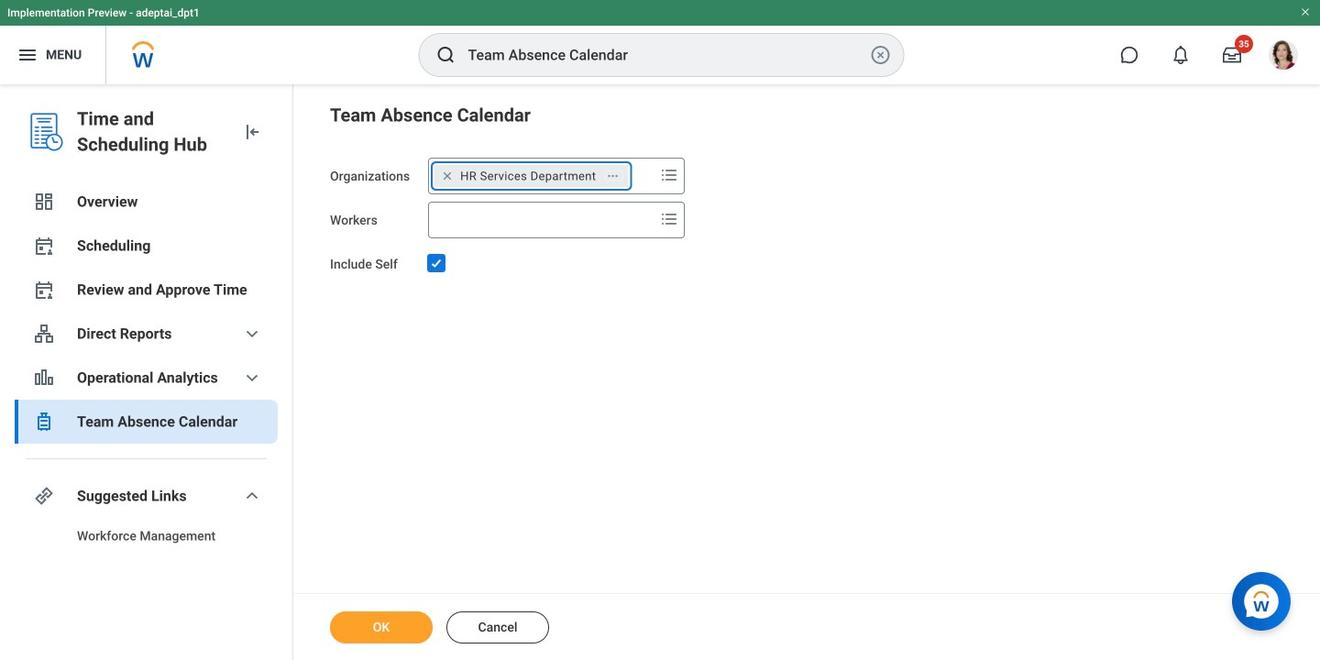 Task type: locate. For each thing, give the bounding box(es) containing it.
banner
[[0, 0, 1320, 84]]

hr services department element
[[460, 168, 596, 184]]

chart image
[[33, 367, 55, 389]]

chevron down small image
[[241, 485, 263, 507]]

search image
[[435, 44, 457, 66]]

calendar user solid image down dashboard icon
[[33, 235, 55, 257]]

Search field
[[429, 204, 655, 237]]

1 vertical spatial calendar user solid image
[[33, 279, 55, 301]]

calendar user solid image up "view team" image
[[33, 279, 55, 301]]

calendar user solid image
[[33, 235, 55, 257], [33, 279, 55, 301]]

related actions image
[[606, 169, 619, 182]]

x circle image
[[870, 44, 892, 66]]

prompts image
[[658, 208, 680, 230]]

prompts image
[[658, 164, 680, 186]]

task timeoff image
[[33, 411, 55, 433]]

hr services department, press delete to clear value. option
[[435, 165, 628, 187]]

1 calendar user solid image from the top
[[33, 235, 55, 257]]

0 vertical spatial calendar user solid image
[[33, 235, 55, 257]]



Task type: vqa. For each thing, say whether or not it's contained in the screenshot.
the bottommost Details
no



Task type: describe. For each thing, give the bounding box(es) containing it.
x small image
[[438, 167, 457, 185]]

link image
[[33, 485, 55, 507]]

profile logan mcneil image
[[1269, 40, 1298, 73]]

notifications large image
[[1172, 46, 1190, 64]]

2 calendar user solid image from the top
[[33, 279, 55, 301]]

navigation pane region
[[0, 84, 293, 660]]

inbox large image
[[1223, 46, 1241, 64]]

transformation import image
[[241, 121, 263, 143]]

check small image
[[426, 252, 448, 274]]

dashboard image
[[33, 191, 55, 213]]

view team image
[[33, 323, 55, 345]]

time and scheduling hub element
[[77, 106, 226, 158]]

justify image
[[17, 44, 39, 66]]

close environment banner image
[[1300, 6, 1311, 17]]

Search Workday  search field
[[468, 35, 866, 75]]



